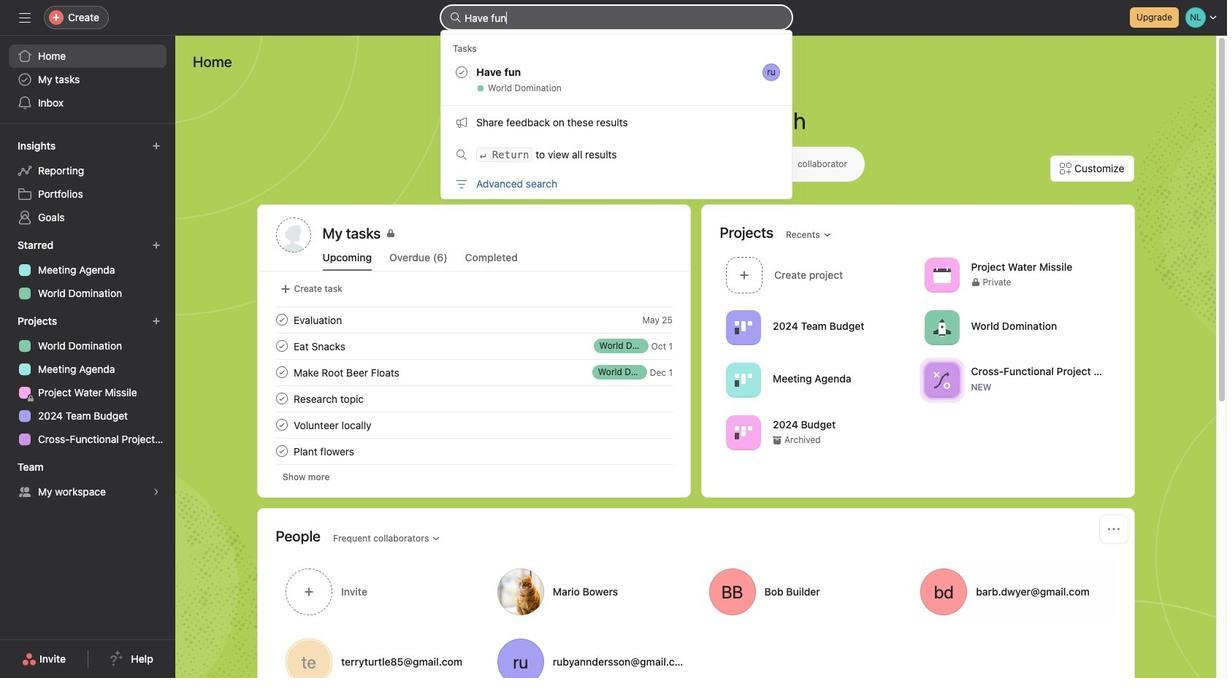 Task type: describe. For each thing, give the bounding box(es) containing it.
Search tasks, projects, and more text field
[[441, 6, 792, 29]]

2 board image from the top
[[734, 424, 752, 442]]

projects element
[[0, 308, 175, 454]]

3 mark complete image from the top
[[273, 416, 290, 434]]

see details, my workspace image
[[152, 488, 161, 497]]

insights element
[[0, 133, 175, 232]]

5 list item from the top
[[258, 438, 690, 465]]

2 list item from the top
[[258, 333, 690, 359]]

2 mark complete checkbox from the top
[[273, 390, 290, 408]]

new project or portfolio image
[[152, 317, 161, 326]]

add items to starred image
[[152, 241, 161, 250]]

mark complete image for 2nd mark complete option from the top of the page
[[273, 390, 290, 408]]

mark complete image for 1st mark complete option from the top of the page
[[273, 364, 290, 381]]

teams element
[[0, 454, 175, 507]]

2 mark complete checkbox from the top
[[273, 337, 290, 355]]

board image
[[734, 371, 752, 389]]

mark complete image for first mark complete checkbox from the bottom
[[273, 443, 290, 460]]

1 board image from the top
[[734, 319, 752, 336]]



Task type: vqa. For each thing, say whether or not it's contained in the screenshot.
1st not star from the bottom
no



Task type: locate. For each thing, give the bounding box(es) containing it.
hide sidebar image
[[19, 12, 31, 23]]

4 list item from the top
[[258, 386, 690, 412]]

4 mark complete checkbox from the top
[[273, 443, 290, 460]]

calendar image
[[933, 266, 950, 284]]

mark complete image
[[273, 364, 290, 381], [273, 390, 290, 408], [273, 443, 290, 460]]

1 mark complete checkbox from the top
[[273, 311, 290, 329]]

board image down board icon
[[734, 424, 752, 442]]

1 mark complete image from the top
[[273, 311, 290, 329]]

board image
[[734, 319, 752, 336], [734, 424, 752, 442]]

starred element
[[0, 232, 175, 308]]

Mark complete checkbox
[[273, 364, 290, 381], [273, 390, 290, 408]]

prominent image
[[450, 12, 462, 23]]

board image up board icon
[[734, 319, 752, 336]]

2 vertical spatial mark complete image
[[273, 443, 290, 460]]

1 vertical spatial mark complete checkbox
[[273, 390, 290, 408]]

2 mark complete image from the top
[[273, 390, 290, 408]]

1 mark complete checkbox from the top
[[273, 364, 290, 381]]

3 mark complete image from the top
[[273, 443, 290, 460]]

1 vertical spatial mark complete image
[[273, 390, 290, 408]]

1 mark complete image from the top
[[273, 364, 290, 381]]

0 vertical spatial mark complete checkbox
[[273, 364, 290, 381]]

1 vertical spatial mark complete image
[[273, 337, 290, 355]]

0 vertical spatial board image
[[734, 319, 752, 336]]

0 vertical spatial mark complete image
[[273, 364, 290, 381]]

None field
[[441, 6, 792, 29]]

1 vertical spatial board image
[[734, 424, 752, 442]]

2 vertical spatial mark complete image
[[273, 416, 290, 434]]

1 list item from the top
[[258, 307, 690, 333]]

0 vertical spatial mark complete image
[[273, 311, 290, 329]]

3 mark complete checkbox from the top
[[273, 416, 290, 434]]

2 mark complete image from the top
[[273, 337, 290, 355]]

mark complete image
[[273, 311, 290, 329], [273, 337, 290, 355], [273, 416, 290, 434]]

new insights image
[[152, 142, 161, 150]]

line_and_symbols image
[[933, 371, 950, 389]]

add profile photo image
[[276, 218, 311, 253]]

Mark complete checkbox
[[273, 311, 290, 329], [273, 337, 290, 355], [273, 416, 290, 434], [273, 443, 290, 460]]

rocket image
[[933, 319, 950, 336]]

3 list item from the top
[[258, 359, 690, 386]]

global element
[[0, 36, 175, 123]]

list item
[[258, 307, 690, 333], [258, 333, 690, 359], [258, 359, 690, 386], [258, 386, 690, 412], [258, 438, 690, 465]]



